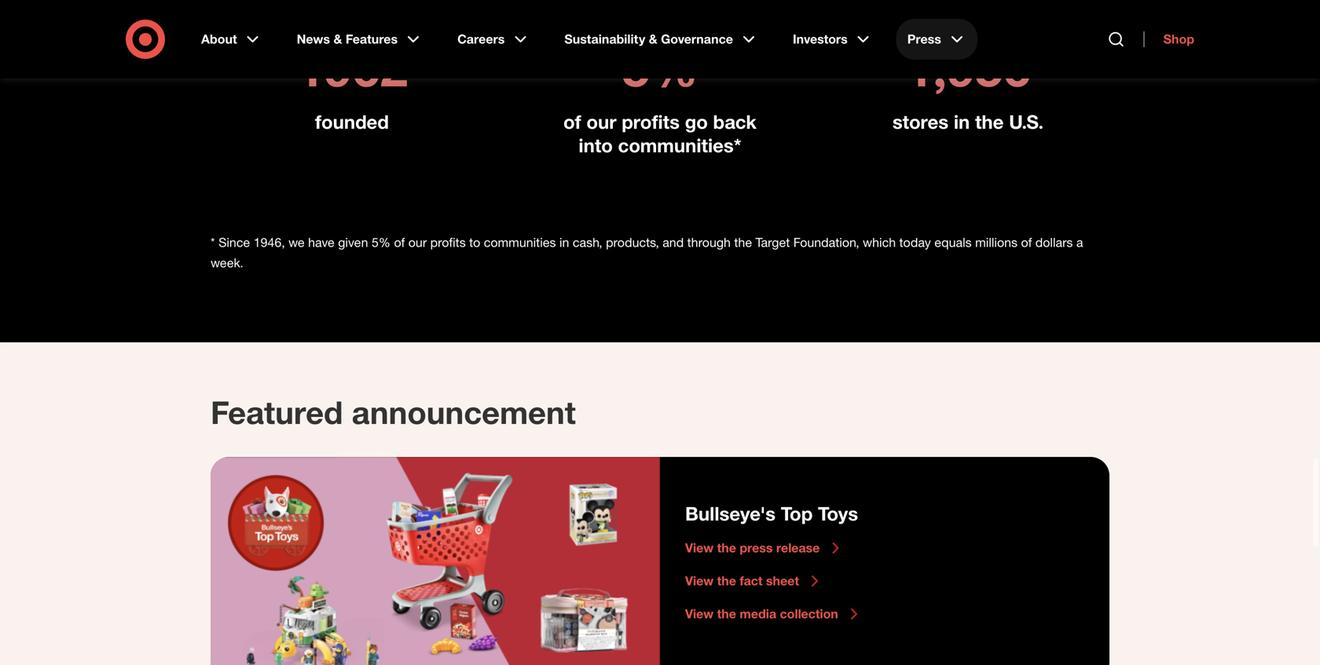 Task type: vqa. For each thing, say whether or not it's contained in the screenshot.
collection
yes



Task type: locate. For each thing, give the bounding box(es) containing it.
view inside "link"
[[685, 574, 714, 589]]

1 vertical spatial 5%
[[372, 235, 391, 250]]

the left target
[[734, 235, 752, 250]]

0 horizontal spatial &
[[334, 31, 342, 47]]

& for governance
[[649, 31, 658, 47]]

view down view the fact sheet
[[685, 607, 714, 622]]

the
[[975, 110, 1004, 133], [734, 235, 752, 250], [717, 541, 736, 556], [717, 574, 736, 589], [717, 607, 736, 622]]

news
[[297, 31, 330, 47]]

given
[[338, 235, 368, 250]]

view the fact sheet link
[[685, 572, 824, 591]]

0 vertical spatial view
[[685, 541, 714, 556]]

media
[[740, 607, 777, 622]]

0 horizontal spatial 5%
[[372, 235, 391, 250]]

profits left to
[[430, 235, 466, 250]]

*
[[211, 235, 215, 250]]

5% right given at the top left
[[372, 235, 391, 250]]

view
[[685, 541, 714, 556], [685, 574, 714, 589], [685, 607, 714, 622]]

sheet
[[766, 574, 799, 589]]

have
[[308, 235, 335, 250]]

the inside "link"
[[717, 574, 736, 589]]

news & features link
[[286, 19, 434, 60]]

1 horizontal spatial 5%
[[622, 37, 698, 98]]

announcement
[[352, 393, 576, 432]]

news & features
[[297, 31, 398, 47]]

1 & from the left
[[334, 31, 342, 47]]

1 view from the top
[[685, 541, 714, 556]]

0 horizontal spatial profits
[[430, 235, 466, 250]]

about link
[[190, 19, 273, 60]]

profits up communities*
[[622, 110, 680, 133]]

the left press
[[717, 541, 736, 556]]

featured
[[211, 393, 343, 432]]

& left governance
[[649, 31, 658, 47]]

& right 'news'
[[334, 31, 342, 47]]

1 vertical spatial in
[[560, 235, 569, 250]]

cash,
[[573, 235, 603, 250]]

the left fact
[[717, 574, 736, 589]]

of
[[564, 110, 581, 133], [394, 235, 405, 250], [1021, 235, 1032, 250]]

dollars
[[1036, 235, 1073, 250]]

view left fact
[[685, 574, 714, 589]]

view the press release
[[685, 541, 820, 556]]

in
[[954, 110, 970, 133], [560, 235, 569, 250]]

1 horizontal spatial of
[[564, 110, 581, 133]]

0 vertical spatial in
[[954, 110, 970, 133]]

of right given at the top left
[[394, 235, 405, 250]]

view the press release link
[[685, 539, 845, 558]]

our left to
[[408, 235, 427, 250]]

profits
[[622, 110, 680, 133], [430, 235, 466, 250]]

our
[[587, 110, 617, 133], [408, 235, 427, 250]]

featured announcement
[[211, 393, 576, 432]]

bullseye's
[[685, 503, 776, 525]]

our inside of our profits go back into communities*
[[587, 110, 617, 133]]

0 vertical spatial profits
[[622, 110, 680, 133]]

and
[[663, 235, 684, 250]]

top
[[781, 503, 813, 525]]

1 horizontal spatial &
[[649, 31, 658, 47]]

&
[[334, 31, 342, 47], [649, 31, 658, 47]]

0 horizontal spatial our
[[408, 235, 427, 250]]

1 horizontal spatial profits
[[622, 110, 680, 133]]

to
[[469, 235, 480, 250]]

2 & from the left
[[649, 31, 658, 47]]

in right stores
[[954, 110, 970, 133]]

shop link
[[1144, 31, 1195, 47]]

of left dollars
[[1021, 235, 1032, 250]]

press
[[740, 541, 773, 556]]

foundation,
[[794, 235, 859, 250]]

1946,
[[254, 235, 285, 250]]

1 vertical spatial view
[[685, 574, 714, 589]]

the left u.s.
[[975, 110, 1004, 133]]

our up into on the top left of page
[[587, 110, 617, 133]]

1 horizontal spatial our
[[587, 110, 617, 133]]

0 vertical spatial 5%
[[622, 37, 698, 98]]

0 horizontal spatial in
[[560, 235, 569, 250]]

features
[[346, 31, 398, 47]]

2 view from the top
[[685, 574, 714, 589]]

release
[[776, 541, 820, 556]]

view down bullseye's
[[685, 541, 714, 556]]

equals
[[935, 235, 972, 250]]

5%
[[622, 37, 698, 98], [372, 235, 391, 250]]

in left cash,
[[560, 235, 569, 250]]

1 vertical spatial our
[[408, 235, 427, 250]]

2 vertical spatial view
[[685, 607, 714, 622]]

the for sheet
[[717, 574, 736, 589]]

1 vertical spatial profits
[[430, 235, 466, 250]]

0 vertical spatial our
[[587, 110, 617, 133]]

profits inside of our profits go back into communities*
[[622, 110, 680, 133]]

collection
[[780, 607, 838, 622]]

5% up "go"
[[622, 37, 698, 98]]

investors
[[793, 31, 848, 47]]

the left media
[[717, 607, 736, 622]]

2 horizontal spatial of
[[1021, 235, 1032, 250]]

3 view from the top
[[685, 607, 714, 622]]

sustainability & governance
[[565, 31, 733, 47]]

of up into on the top left of page
[[564, 110, 581, 133]]



Task type: describe. For each thing, give the bounding box(es) containing it.
millions
[[975, 235, 1018, 250]]

week.
[[211, 255, 243, 271]]

the inside * since 1946, we have given 5% of our profits to communities in cash, products, and through the target foundation, which today equals millions of dollars a week.
[[734, 235, 752, 250]]

about
[[201, 31, 237, 47]]

press link
[[897, 19, 978, 60]]

the for release
[[717, 541, 736, 556]]

careers link
[[446, 19, 541, 60]]

of inside of our profits go back into communities*
[[564, 110, 581, 133]]

communities*
[[618, 134, 742, 157]]

1 horizontal spatial in
[[954, 110, 970, 133]]

target
[[756, 235, 790, 250]]

since
[[219, 235, 250, 250]]

0 horizontal spatial of
[[394, 235, 405, 250]]

1,956
[[905, 37, 1031, 98]]

today
[[900, 235, 931, 250]]

view the fact sheet
[[685, 574, 799, 589]]

we
[[289, 235, 305, 250]]

bullseye's top toys
[[685, 503, 858, 525]]

view for view the fact sheet
[[685, 574, 714, 589]]

investors link
[[782, 19, 884, 60]]

through
[[687, 235, 731, 250]]

view the media collection
[[685, 607, 838, 622]]

in inside * since 1946, we have given 5% of our profits to communities in cash, products, and through the target foundation, which today equals millions of dollars a week.
[[560, 235, 569, 250]]

careers
[[457, 31, 505, 47]]

of our profits go back into communities*
[[564, 110, 757, 157]]

5% inside * since 1946, we have given 5% of our profits to communities in cash, products, and through the target foundation, which today equals millions of dollars a week.
[[372, 235, 391, 250]]

u.s.
[[1009, 110, 1044, 133]]

a
[[1077, 235, 1083, 250]]

governance
[[661, 31, 733, 47]]

founded
[[315, 110, 389, 133]]

stores
[[893, 110, 949, 133]]

toys
[[818, 503, 858, 525]]

* since 1946, we have given 5% of our profits to communities in cash, products, and through the target foundation, which today equals millions of dollars a week.
[[211, 235, 1083, 271]]

products,
[[606, 235, 659, 250]]

& for features
[[334, 31, 342, 47]]

view for view the press release
[[685, 541, 714, 556]]

the for collection
[[717, 607, 736, 622]]

go
[[685, 110, 708, 133]]

into
[[579, 134, 613, 157]]

view the media collection link
[[685, 605, 864, 624]]

sustainability
[[565, 31, 645, 47]]

stores in the u.s.
[[893, 110, 1044, 133]]

the bullseye's top toys logo and several toys, including a target toy shopping cart and fao schwarz ultimate makeup kit on a pink and red background. image
[[211, 457, 660, 666]]

sustainability & governance link
[[554, 19, 769, 60]]

press
[[908, 31, 941, 47]]

which
[[863, 235, 896, 250]]

back
[[713, 110, 757, 133]]

our inside * since 1946, we have given 5% of our profits to communities in cash, products, and through the target foundation, which today equals millions of dollars a week.
[[408, 235, 427, 250]]

view for view the media collection
[[685, 607, 714, 622]]

1962
[[296, 37, 408, 98]]

profits inside * since 1946, we have given 5% of our profits to communities in cash, products, and through the target foundation, which today equals millions of dollars a week.
[[430, 235, 466, 250]]

communities
[[484, 235, 556, 250]]

fact
[[740, 574, 763, 589]]

shop
[[1164, 31, 1195, 47]]



